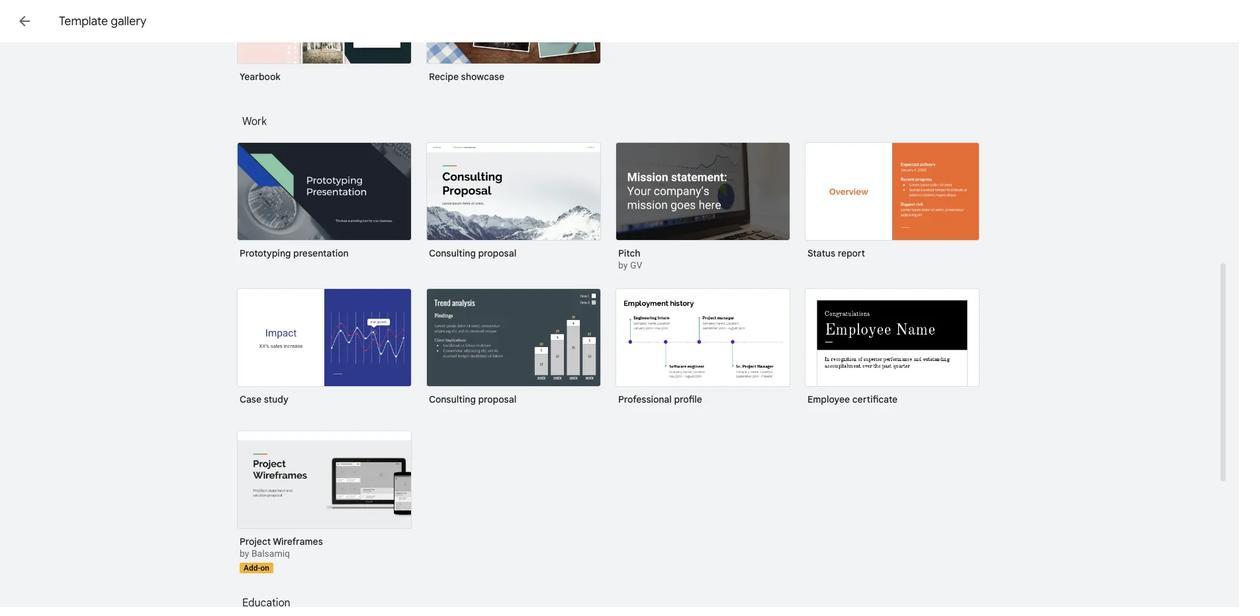 Task type: locate. For each thing, give the bounding box(es) containing it.
consulting proposal option
[[426, 142, 601, 269], [426, 289, 601, 415]]

2 consulting from the top
[[429, 394, 476, 405]]

1 consulting from the top
[[429, 248, 476, 259]]

consulting proposal
[[429, 248, 516, 259], [429, 394, 516, 405]]

0 vertical spatial consulting proposal
[[429, 248, 516, 259]]

project wireframes by balsamiq add-on
[[240, 536, 323, 573]]

pitch option
[[616, 142, 790, 273]]

prototyping presentation option
[[237, 142, 412, 269]]

yearbook
[[240, 71, 281, 82]]

proposal for second consulting proposal option from the bottom
[[478, 248, 516, 259]]

1 vertical spatial proposal
[[478, 394, 516, 405]]

pitch by gv
[[618, 248, 642, 271]]

by left "gv" 'link'
[[618, 260, 628, 271]]

project
[[240, 536, 271, 548]]

employee
[[807, 394, 850, 405]]

proposal
[[478, 248, 516, 259], [478, 394, 516, 405]]

study
[[264, 394, 288, 405]]

recipe
[[429, 71, 459, 82]]

status report
[[807, 248, 865, 259]]

showcase
[[461, 71, 504, 82]]

0 vertical spatial proposal
[[478, 248, 516, 259]]

1 vertical spatial consulting proposal
[[429, 394, 516, 405]]

gv
[[630, 260, 642, 271]]

choose template dialog dialog
[[0, 0, 1239, 608]]

by inside "project wireframes by balsamiq add-on"
[[240, 549, 249, 560]]

wireframes
[[273, 536, 323, 548]]

consulting for second consulting proposal option from the bottom
[[429, 248, 476, 259]]

consulting for first consulting proposal option from the bottom
[[429, 394, 476, 405]]

status report option
[[805, 142, 980, 269]]

professional
[[618, 394, 672, 405]]

1 vertical spatial consulting
[[429, 394, 476, 405]]

by
[[618, 260, 628, 271], [240, 549, 249, 560]]

profile
[[674, 394, 702, 405]]

2 consulting proposal option from the top
[[426, 289, 601, 415]]

1 vertical spatial consulting proposal option
[[426, 289, 601, 415]]

2 proposal from the top
[[478, 394, 516, 405]]

report
[[838, 248, 865, 259]]

consulting proposal for second consulting proposal option from the bottom
[[429, 248, 516, 259]]

0 vertical spatial by
[[618, 260, 628, 271]]

0 vertical spatial consulting proposal option
[[426, 142, 601, 269]]

1 consulting proposal from the top
[[429, 248, 516, 259]]

add-
[[244, 564, 260, 573]]

1 vertical spatial by
[[240, 549, 249, 560]]

by up add-
[[240, 549, 249, 560]]

case study
[[240, 394, 288, 405]]

2 consulting proposal from the top
[[429, 394, 516, 405]]

certificate
[[852, 394, 898, 405]]

list box
[[237, 0, 998, 108]]

0 vertical spatial consulting
[[429, 248, 476, 259]]

1 horizontal spatial by
[[618, 260, 628, 271]]

template gallery
[[59, 14, 146, 28]]

1 proposal from the top
[[478, 248, 516, 259]]

on
[[260, 564, 269, 573]]

work list box
[[237, 142, 998, 590]]

consulting
[[429, 248, 476, 259], [429, 394, 476, 405]]

pitch
[[618, 248, 641, 259]]

presentation
[[293, 248, 349, 259]]

case
[[240, 394, 261, 405]]

0 horizontal spatial by
[[240, 549, 249, 560]]

list box containing yearbook
[[237, 0, 998, 108]]



Task type: vqa. For each thing, say whether or not it's contained in the screenshot.
showcase
yes



Task type: describe. For each thing, give the bounding box(es) containing it.
employee certificate
[[807, 394, 898, 405]]

gv link
[[630, 260, 642, 271]]

balsamiq link
[[251, 549, 290, 560]]

consulting proposal for first consulting proposal option from the bottom
[[429, 394, 516, 405]]

slides
[[74, 13, 111, 30]]

by inside pitch by gv
[[618, 260, 628, 271]]

status
[[807, 248, 835, 259]]

case study option
[[237, 289, 412, 415]]

professional profile option
[[616, 289, 790, 415]]

prototyping presentation
[[240, 248, 349, 259]]

1 consulting proposal option from the top
[[426, 142, 601, 269]]

work
[[242, 115, 267, 128]]

template
[[59, 14, 108, 28]]

list box inside the choose template dialog dialog
[[237, 0, 998, 108]]

balsamiq
[[251, 549, 290, 560]]

gallery
[[111, 14, 146, 28]]

proposal for first consulting proposal option from the bottom
[[478, 394, 516, 405]]

employee certificate option
[[805, 289, 980, 423]]

slides link
[[42, 8, 111, 37]]

recipe showcase
[[429, 71, 504, 82]]

prototyping
[[240, 248, 291, 259]]

project wireframes option
[[237, 431, 412, 574]]

professional profile
[[618, 394, 702, 405]]



